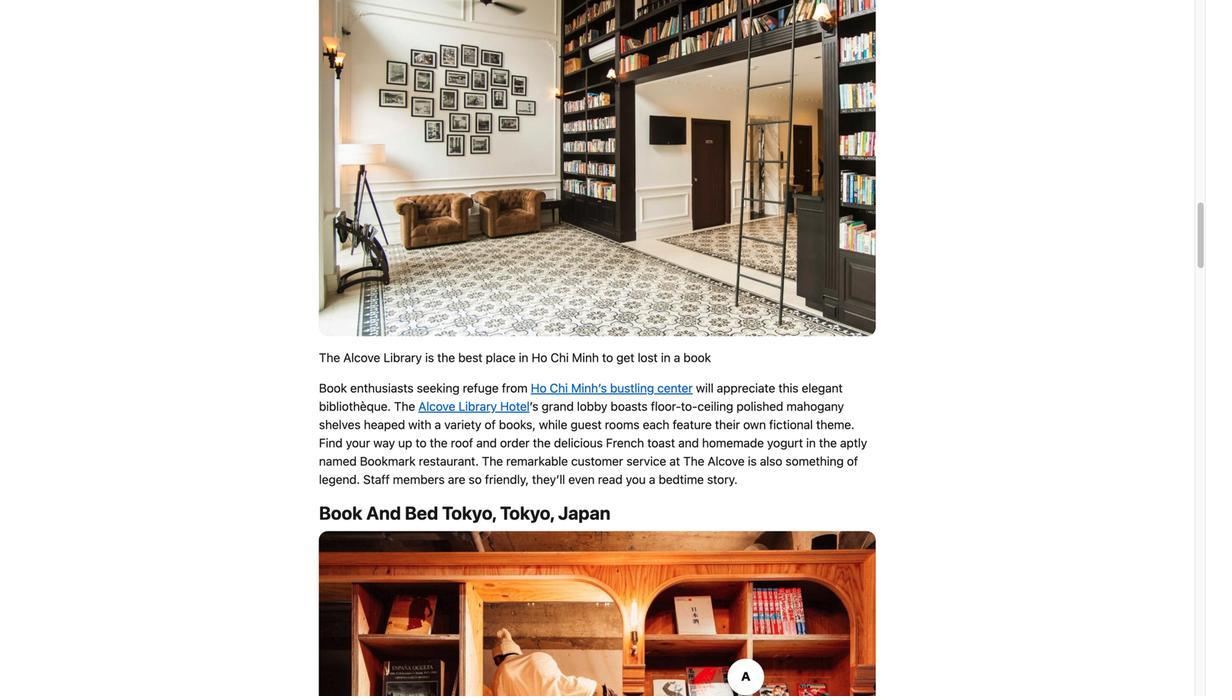Task type: vqa. For each thing, say whether or not it's contained in the screenshot.
the middle Show
no



Task type: describe. For each thing, give the bounding box(es) containing it.
0 horizontal spatial is
[[425, 351, 434, 365]]

japan
[[558, 503, 611, 524]]

polished
[[737, 400, 784, 414]]

to-
[[681, 400, 698, 414]]

staff
[[363, 473, 390, 487]]

the up bibliothèque.
[[319, 351, 340, 365]]

aptly
[[840, 436, 868, 451]]

this
[[779, 381, 799, 396]]

in inside 's grand lobby boasts floor-to-ceiling polished mahogany shelves heaped with a variety of books, while guest rooms each feature their own fictional theme. find your way up to the roof and order the delicious french toast and homemade yogurt in the aptly named bookmark restaurant. the remarkable customer service at the alcove is also something of legend. staff members are so friendly, they'll even read you a bedtime story.
[[807, 436, 816, 451]]

0 horizontal spatial in
[[519, 351, 529, 365]]

alcove inside 's grand lobby boasts floor-to-ceiling polished mahogany shelves heaped with a variety of books, while guest rooms each feature their own fictional theme. find your way up to the roof and order the delicious french toast and homemade yogurt in the aptly named bookmark restaurant. the remarkable customer service at the alcove is also something of legend. staff members are so friendly, they'll even read you a bedtime story.
[[708, 454, 745, 469]]

1 horizontal spatial alcove
[[419, 400, 456, 414]]

best
[[458, 351, 483, 365]]

will appreciate this elegant bibliothèque. the
[[319, 381, 843, 414]]

bibliothèque.
[[319, 400, 391, 414]]

appreciate
[[717, 381, 776, 396]]

2 horizontal spatial a
[[674, 351, 681, 365]]

homemade
[[702, 436, 764, 451]]

are
[[448, 473, 466, 487]]

each
[[643, 418, 670, 432]]

customer
[[571, 454, 623, 469]]

delicious
[[554, 436, 603, 451]]

ceiling
[[698, 400, 734, 414]]

will
[[696, 381, 714, 396]]

book enthusiasts seeking refuge from ho chi minh's bustling center
[[319, 381, 693, 396]]

legend.
[[319, 473, 360, 487]]

shelves
[[319, 418, 361, 432]]

the left best
[[437, 351, 455, 365]]

1 vertical spatial a
[[435, 418, 441, 432]]

seeking
[[417, 381, 460, 396]]

alcove library hotel
[[419, 400, 530, 414]]

books,
[[499, 418, 536, 432]]

minh's
[[571, 381, 607, 396]]

2 tokyo, from the left
[[500, 503, 554, 524]]

0 vertical spatial library
[[384, 351, 422, 365]]

bustling
[[610, 381, 654, 396]]

the alcove library is the best place in ho chi minh to get lost in a book
[[319, 351, 711, 365]]

the alcove library is the best place in ho chi minh to get lost in a book image
[[319, 0, 876, 337]]

guest
[[571, 418, 602, 432]]

heaped
[[364, 418, 405, 432]]

minh
[[572, 351, 599, 365]]

book for book and bed tokyo, tokyo, japan
[[319, 503, 362, 524]]

from
[[502, 381, 528, 396]]

something
[[786, 454, 844, 469]]

0 vertical spatial ho
[[532, 351, 548, 365]]

the down theme.
[[819, 436, 837, 451]]

also
[[760, 454, 783, 469]]

is inside 's grand lobby boasts floor-to-ceiling polished mahogany shelves heaped with a variety of books, while guest rooms each feature their own fictional theme. find your way up to the roof and order the delicious french toast and homemade yogurt in the aptly named bookmark restaurant. the remarkable customer service at the alcove is also something of legend. staff members are so friendly, they'll even read you a bedtime story.
[[748, 454, 757, 469]]

theme.
[[816, 418, 855, 432]]

2 vertical spatial a
[[649, 473, 656, 487]]

book
[[684, 351, 711, 365]]

1 and from the left
[[476, 436, 497, 451]]

book for book enthusiasts seeking refuge from ho chi minh's bustling center
[[319, 381, 347, 396]]

the right at
[[684, 454, 705, 469]]

you
[[626, 473, 646, 487]]

they'll
[[532, 473, 565, 487]]

find
[[319, 436, 343, 451]]

french
[[606, 436, 644, 451]]

get
[[617, 351, 635, 365]]

mahogany
[[787, 400, 844, 414]]

refuge
[[463, 381, 499, 396]]

while
[[539, 418, 568, 432]]

alcove library hotel link
[[419, 400, 530, 414]]

members
[[393, 473, 445, 487]]

the up remarkable
[[533, 436, 551, 451]]

1 vertical spatial ho
[[531, 381, 547, 396]]

1 vertical spatial chi
[[550, 381, 568, 396]]

place
[[486, 351, 516, 365]]

1 horizontal spatial in
[[661, 351, 671, 365]]



Task type: locate. For each thing, give the bounding box(es) containing it.
tokyo,
[[442, 503, 496, 524], [500, 503, 554, 524]]

yogurt
[[767, 436, 803, 451]]

elegant
[[802, 381, 843, 396]]

toast
[[648, 436, 675, 451]]

order
[[500, 436, 530, 451]]

way
[[374, 436, 395, 451]]

to right up
[[416, 436, 427, 451]]

to inside 's grand lobby boasts floor-to-ceiling polished mahogany shelves heaped with a variety of books, while guest rooms each feature their own fictional theme. find your way up to the roof and order the delicious french toast and homemade yogurt in the aptly named bookmark restaurant. the remarkable customer service at the alcove is also something of legend. staff members are so friendly, they'll even read you a bedtime story.
[[416, 436, 427, 451]]

service
[[627, 454, 666, 469]]

1 horizontal spatial to
[[602, 351, 613, 365]]

1 tokyo, from the left
[[442, 503, 496, 524]]

read
[[598, 473, 623, 487]]

0 horizontal spatial a
[[435, 418, 441, 432]]

book and bed tokyo, tokyo, japan
[[319, 503, 611, 524]]

variety
[[444, 418, 482, 432]]

2 horizontal spatial alcove
[[708, 454, 745, 469]]

up
[[398, 436, 412, 451]]

library down refuge at left
[[459, 400, 497, 414]]

remarkable
[[506, 454, 568, 469]]

of down alcove library hotel
[[485, 418, 496, 432]]

a
[[674, 351, 681, 365], [435, 418, 441, 432], [649, 473, 656, 487]]

in right the lost
[[661, 351, 671, 365]]

chi up grand
[[550, 381, 568, 396]]

the up friendly,
[[482, 454, 503, 469]]

friendly,
[[485, 473, 529, 487]]

0 horizontal spatial tokyo,
[[442, 503, 496, 524]]

0 horizontal spatial library
[[384, 351, 422, 365]]

hotel
[[500, 400, 530, 414]]

in
[[519, 351, 529, 365], [661, 351, 671, 365], [807, 436, 816, 451]]

is
[[425, 351, 434, 365], [748, 454, 757, 469]]

alcove down seeking
[[419, 400, 456, 414]]

a right you
[[649, 473, 656, 487]]

0 horizontal spatial to
[[416, 436, 427, 451]]

0 vertical spatial of
[[485, 418, 496, 432]]

bed
[[405, 503, 438, 524]]

2 horizontal spatial in
[[807, 436, 816, 451]]

0 vertical spatial a
[[674, 351, 681, 365]]

the inside will appreciate this elegant bibliothèque. the
[[394, 400, 415, 414]]

2 vertical spatial alcove
[[708, 454, 745, 469]]

1 horizontal spatial library
[[459, 400, 497, 414]]

0 vertical spatial alcove
[[343, 351, 380, 365]]

alcove
[[343, 351, 380, 365], [419, 400, 456, 414], [708, 454, 745, 469]]

is up seeking
[[425, 351, 434, 365]]

1 horizontal spatial and
[[679, 436, 699, 451]]

alcove up story.
[[708, 454, 745, 469]]

in right place
[[519, 351, 529, 365]]

1 vertical spatial is
[[748, 454, 757, 469]]

ho
[[532, 351, 548, 365], [531, 381, 547, 396]]

chi
[[551, 351, 569, 365], [550, 381, 568, 396]]

grand
[[542, 400, 574, 414]]

1 vertical spatial book
[[319, 503, 362, 524]]

library up enthusiasts
[[384, 351, 422, 365]]

and down feature
[[679, 436, 699, 451]]

restaurant.
[[419, 454, 479, 469]]

even
[[569, 473, 595, 487]]

0 horizontal spatial of
[[485, 418, 496, 432]]

enthusiasts
[[350, 381, 414, 396]]

roof
[[451, 436, 473, 451]]

's grand lobby boasts floor-to-ceiling polished mahogany shelves heaped with a variety of books, while guest rooms each feature their own fictional theme. find your way up to the roof and order the delicious french toast and homemade yogurt in the aptly named bookmark restaurant. the remarkable customer service at the alcove is also something of legend. staff members are so friendly, they'll even read you a bedtime story.
[[319, 400, 868, 487]]

to
[[602, 351, 613, 365], [416, 436, 427, 451]]

ho up 's
[[531, 381, 547, 396]]

1 vertical spatial library
[[459, 400, 497, 414]]

tokyo, down so
[[442, 503, 496, 524]]

with
[[408, 418, 432, 432]]

of
[[485, 418, 496, 432], [847, 454, 858, 469]]

's
[[530, 400, 539, 414]]

bookmark
[[360, 454, 416, 469]]

boasts
[[611, 400, 648, 414]]

1 horizontal spatial a
[[649, 473, 656, 487]]

0 vertical spatial to
[[602, 351, 613, 365]]

chi left minh at the bottom left of the page
[[551, 351, 569, 365]]

center
[[658, 381, 693, 396]]

bedtime
[[659, 473, 704, 487]]

0 vertical spatial chi
[[551, 351, 569, 365]]

your
[[346, 436, 370, 451]]

1 vertical spatial alcove
[[419, 400, 456, 414]]

and right roof
[[476, 436, 497, 451]]

floor-
[[651, 400, 681, 414]]

library
[[384, 351, 422, 365], [459, 400, 497, 414]]

to left get
[[602, 351, 613, 365]]

book
[[319, 381, 347, 396], [319, 503, 362, 524]]

and
[[366, 503, 401, 524]]

0 horizontal spatial alcove
[[343, 351, 380, 365]]

a right with
[[435, 418, 441, 432]]

the up with
[[394, 400, 415, 414]]

alcove up enthusiasts
[[343, 351, 380, 365]]

rooms
[[605, 418, 640, 432]]

0 horizontal spatial and
[[476, 436, 497, 451]]

feature
[[673, 418, 712, 432]]

1 vertical spatial to
[[416, 436, 427, 451]]

a left book
[[674, 351, 681, 365]]

1 horizontal spatial tokyo,
[[500, 503, 554, 524]]

so
[[469, 473, 482, 487]]

named
[[319, 454, 357, 469]]

lost
[[638, 351, 658, 365]]

book down legend. on the left bottom
[[319, 503, 362, 524]]

the
[[437, 351, 455, 365], [430, 436, 448, 451], [533, 436, 551, 451], [819, 436, 837, 451]]

at
[[670, 454, 680, 469]]

ho chi minh's bustling center link
[[531, 381, 693, 396]]

2 and from the left
[[679, 436, 699, 451]]

book up bibliothèque.
[[319, 381, 347, 396]]

and
[[476, 436, 497, 451], [679, 436, 699, 451]]

story.
[[707, 473, 738, 487]]

1 horizontal spatial is
[[748, 454, 757, 469]]

2 book from the top
[[319, 503, 362, 524]]

0 vertical spatial is
[[425, 351, 434, 365]]

tokyo, down friendly,
[[500, 503, 554, 524]]

ho right place
[[532, 351, 548, 365]]

1 vertical spatial of
[[847, 454, 858, 469]]

1 book from the top
[[319, 381, 347, 396]]

lobby
[[577, 400, 608, 414]]

of down the aptly at right
[[847, 454, 858, 469]]

the
[[319, 351, 340, 365], [394, 400, 415, 414], [482, 454, 503, 469], [684, 454, 705, 469]]

in up something
[[807, 436, 816, 451]]

1 horizontal spatial of
[[847, 454, 858, 469]]

fictional
[[769, 418, 813, 432]]

0 vertical spatial book
[[319, 381, 347, 396]]

own
[[743, 418, 766, 432]]

their
[[715, 418, 740, 432]]

the up restaurant.
[[430, 436, 448, 451]]

is left the also in the bottom of the page
[[748, 454, 757, 469]]



